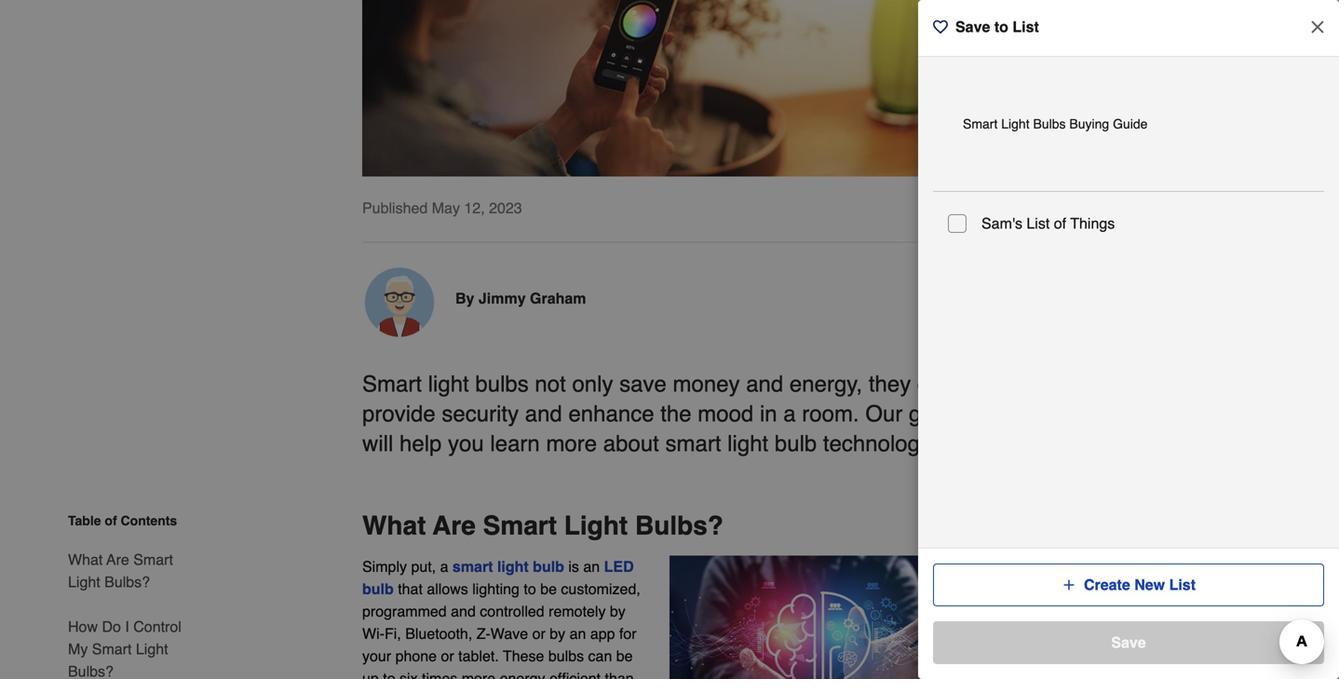 Task type: vqa. For each thing, say whether or not it's contained in the screenshot.
security
yes



Task type: describe. For each thing, give the bounding box(es) containing it.
table
[[68, 513, 101, 528]]

six
[[400, 670, 418, 679]]

0 horizontal spatial smart
[[453, 558, 493, 575]]

1 vertical spatial by
[[550, 625, 566, 643]]

are inside what are smart light bulbs?
[[107, 551, 129, 568]]

i
[[125, 618, 129, 635]]

security
[[442, 401, 519, 427]]

tablet.
[[459, 648, 499, 665]]

learn
[[490, 431, 540, 457]]

an inside that allows lighting to be customized, programmed and controlled remotely by wi-fi, bluetooth, z-wave or by an app for your phone or tablet. these bulbs can be up to six times more energy efficient
[[570, 625, 586, 643]]

wave
[[491, 625, 528, 643]]

bulbs
[[1034, 116, 1066, 131]]

phone
[[396, 648, 437, 665]]

bulbs? inside what are smart light bulbs?
[[104, 573, 150, 591]]

technology.
[[824, 431, 936, 457]]

more inside smart light bulbs not only save money and energy, they can provide security and enhance the mood in a room. our guide will help you learn more about smart light bulb technology.
[[546, 431, 597, 457]]

table of contents element
[[53, 512, 193, 679]]

only
[[572, 371, 613, 397]]

a woman adjusting the lighting with her smart phone. image
[[362, 0, 977, 177]]

lighting
[[473, 581, 520, 598]]

close image
[[1309, 18, 1328, 36]]

up
[[362, 670, 379, 679]]

mood
[[698, 401, 754, 427]]

app
[[591, 625, 615, 643]]

control
[[133, 618, 182, 635]]

can inside that allows lighting to be customized, programmed and controlled remotely by wi-fi, bluetooth, z-wave or by an app for your phone or tablet. these bulbs can be up to six times more energy efficient
[[588, 648, 612, 665]]

new
[[1135, 576, 1166, 593]]

0 vertical spatial an
[[584, 558, 600, 575]]

wi-
[[362, 625, 385, 643]]

1 horizontal spatial to
[[524, 581, 536, 598]]

remotely
[[549, 603, 606, 620]]

save for save to list
[[956, 18, 991, 35]]

2023
[[489, 200, 522, 217]]

guide
[[1113, 116, 1148, 131]]

led bulb
[[362, 558, 634, 598]]

buying
[[1070, 116, 1110, 131]]

help
[[400, 431, 442, 457]]

by jimmy graham
[[456, 290, 587, 307]]

what inside what are smart light bulbs?
[[68, 551, 103, 568]]

what are smart light bulbs? inside table of contents element
[[68, 551, 173, 591]]

can inside smart light bulbs not only save money and energy, they can provide security and enhance the mood in a room. our guide will help you learn more about smart light bulb technology.
[[918, 371, 954, 397]]

they
[[869, 371, 911, 397]]

these
[[503, 648, 544, 665]]

smart light bulbs not only save money and energy, they can provide security and enhance the mood in a room. our guide will help you learn more about smart light bulb technology.
[[362, 371, 964, 457]]

that
[[398, 581, 423, 598]]

allows
[[427, 581, 468, 598]]

bulbs inside that allows lighting to be customized, programmed and controlled remotely by wi-fi, bluetooth, z-wave or by an app for your phone or tablet. these bulbs can be up to six times more energy efficient
[[549, 648, 584, 665]]

sam's
[[982, 215, 1023, 232]]

how do i control my smart light bulbs? link
[[68, 605, 193, 679]]

for
[[620, 625, 637, 643]]

1 horizontal spatial light
[[497, 558, 529, 575]]

energy
[[500, 670, 546, 679]]

that allows lighting to be customized, programmed and controlled remotely by wi-fi, bluetooth, z-wave or by an app for your phone or tablet. these bulbs can be up to six times more energy efficient 
[[362, 581, 643, 679]]

a inside smart light bulbs not only save money and energy, they can provide security and enhance the mood in a room. our guide will help you learn more about smart light bulb technology.
[[784, 401, 796, 427]]

provide
[[362, 401, 436, 427]]

smart left bulbs
[[963, 116, 998, 131]]

0 vertical spatial bulbs?
[[635, 511, 724, 541]]

save button
[[934, 621, 1325, 664]]

table of contents
[[68, 513, 177, 528]]

and for energy,
[[746, 371, 784, 397]]

bulb inside smart light bulbs not only save money and energy, they can provide security and enhance the mood in a room. our guide will help you learn more about smart light bulb technology.
[[775, 431, 817, 457]]

light left bulbs
[[1002, 116, 1030, 131]]

jimmy
[[479, 290, 526, 307]]

by
[[456, 290, 475, 307]]

create new list
[[1084, 576, 1196, 593]]

plus image
[[1062, 578, 1077, 593]]

smart light bulbs buying guide
[[963, 116, 1148, 131]]

list for create new list
[[1170, 576, 1196, 593]]

smart inside what are smart light bulbs?
[[133, 551, 173, 568]]

fi,
[[385, 625, 401, 643]]

0 vertical spatial by
[[610, 603, 626, 620]]

published may 12, 2023
[[362, 200, 522, 217]]

bulbs inside smart light bulbs not only save money and energy, they can provide security and enhance the mood in a room. our guide will help you learn more about smart light bulb technology.
[[476, 371, 529, 397]]

in
[[760, 401, 778, 427]]

smart light bulb link
[[453, 558, 565, 575]]



Task type: locate. For each thing, give the bounding box(es) containing it.
are up simply put, a smart light bulb is an
[[433, 511, 476, 541]]

guide
[[909, 401, 964, 427]]

you
[[448, 431, 484, 457]]

1 horizontal spatial and
[[525, 401, 563, 427]]

0 horizontal spatial be
[[541, 581, 557, 598]]

1 vertical spatial heart outline image
[[953, 200, 968, 220]]

2 vertical spatial list
[[1170, 576, 1196, 593]]

a
[[784, 401, 796, 427], [440, 558, 449, 575]]

list for save to list
[[1013, 18, 1040, 35]]

of right table
[[105, 513, 117, 528]]

smart
[[666, 431, 722, 457], [453, 558, 493, 575]]

2 horizontal spatial light
[[728, 431, 769, 457]]

smart up smart light bulb link
[[483, 511, 557, 541]]

save for save
[[1112, 634, 1147, 651]]

1 vertical spatial to
[[524, 581, 536, 598]]

0 vertical spatial are
[[433, 511, 476, 541]]

sam's list of things
[[982, 215, 1115, 232]]

save
[[956, 18, 991, 35], [1112, 634, 1147, 651]]

1 vertical spatial a
[[440, 558, 449, 575]]

1 vertical spatial smart
[[453, 558, 493, 575]]

light
[[1002, 116, 1030, 131], [564, 511, 628, 541], [68, 573, 100, 591], [136, 641, 168, 658]]

graham
[[530, 290, 587, 307]]

bulbs? inside how do i control my smart light bulbs?
[[68, 663, 114, 679]]

0 vertical spatial and
[[746, 371, 784, 397]]

smart down contents
[[133, 551, 173, 568]]

are
[[433, 511, 476, 541], [107, 551, 129, 568]]

1 horizontal spatial save
[[1112, 634, 1147, 651]]

by down remotely
[[550, 625, 566, 643]]

put,
[[411, 558, 436, 575]]

efficient
[[550, 670, 601, 679]]

2 vertical spatial light
[[497, 558, 529, 575]]

smart up provide
[[362, 371, 422, 397]]

2 vertical spatial to
[[383, 670, 396, 679]]

bulb down simply
[[362, 581, 394, 598]]

0 vertical spatial a
[[784, 401, 796, 427]]

smart down do
[[92, 641, 132, 658]]

list
[[1013, 18, 1040, 35], [1027, 215, 1050, 232], [1170, 576, 1196, 593]]

1 vertical spatial bulbs?
[[104, 573, 150, 591]]

1 horizontal spatial can
[[918, 371, 954, 397]]

money
[[673, 371, 740, 397]]

what up simply
[[362, 511, 426, 541]]

0 horizontal spatial a
[[440, 558, 449, 575]]

contents
[[121, 513, 177, 528]]

1 horizontal spatial by
[[610, 603, 626, 620]]

2 horizontal spatial to
[[995, 18, 1009, 35]]

and inside that allows lighting to be customized, programmed and controlled remotely by wi-fi, bluetooth, z-wave or by an app for your phone or tablet. these bulbs can be up to six times more energy efficient
[[451, 603, 476, 620]]

0 vertical spatial bulbs
[[476, 371, 529, 397]]

2 vertical spatial and
[[451, 603, 476, 620]]

0 horizontal spatial and
[[451, 603, 476, 620]]

heart outline image
[[934, 20, 948, 34], [953, 200, 968, 220]]

what are smart light bulbs?
[[362, 511, 724, 541], [68, 551, 173, 591]]

not
[[535, 371, 566, 397]]

0 vertical spatial heart outline image
[[934, 20, 948, 34]]

of left things
[[1054, 215, 1067, 232]]

jimmy graham image
[[362, 265, 437, 340]]

by up for
[[610, 603, 626, 620]]

or
[[533, 625, 546, 643], [441, 648, 454, 665]]

0 vertical spatial what
[[362, 511, 426, 541]]

0 horizontal spatial what
[[68, 551, 103, 568]]

smart up lighting
[[453, 558, 493, 575]]

0 vertical spatial be
[[541, 581, 557, 598]]

more inside that allows lighting to be customized, programmed and controlled remotely by wi-fi, bluetooth, z-wave or by an app for your phone or tablet. these bulbs can be up to six times more energy efficient
[[462, 670, 496, 679]]

heart outline image left sam's
[[953, 200, 968, 220]]

1 horizontal spatial more
[[546, 431, 597, 457]]

a right put,
[[440, 558, 449, 575]]

0 horizontal spatial what are smart light bulbs?
[[68, 551, 173, 591]]

is
[[569, 558, 579, 575]]

smart inside smart light bulbs not only save money and energy, they can provide security and enhance the mood in a room. our guide will help you learn more about smart light bulb technology.
[[362, 371, 422, 397]]

1 vertical spatial list
[[1027, 215, 1050, 232]]

light up how
[[68, 573, 100, 591]]

1 vertical spatial bulbs
[[549, 648, 584, 665]]

heart outline image left save to list
[[934, 20, 948, 34]]

0 horizontal spatial save
[[956, 18, 991, 35]]

controlled
[[480, 603, 545, 620]]

1 horizontal spatial be
[[617, 648, 633, 665]]

bulb left the 'is'
[[533, 558, 565, 575]]

create new list button
[[934, 564, 1325, 607]]

simply
[[362, 558, 407, 575]]

our
[[866, 401, 903, 427]]

1 vertical spatial light
[[728, 431, 769, 457]]

1 vertical spatial are
[[107, 551, 129, 568]]

1 horizontal spatial are
[[433, 511, 476, 541]]

2 horizontal spatial and
[[746, 371, 784, 397]]

room.
[[802, 401, 860, 427]]

times
[[422, 670, 458, 679]]

by
[[610, 603, 626, 620], [550, 625, 566, 643]]

1 vertical spatial be
[[617, 648, 633, 665]]

an right the 'is'
[[584, 558, 600, 575]]

bulbs up efficient
[[549, 648, 584, 665]]

an
[[584, 558, 600, 575], [570, 625, 586, 643]]

bulb down "in"
[[775, 431, 817, 457]]

light inside how do i control my smart light bulbs?
[[136, 641, 168, 658]]

customized,
[[561, 581, 641, 598]]

about
[[604, 431, 659, 457]]

led
[[604, 558, 634, 575]]

energy,
[[790, 371, 863, 397]]

smart inside how do i control my smart light bulbs?
[[92, 641, 132, 658]]

save
[[620, 371, 667, 397]]

1 horizontal spatial heart outline image
[[953, 200, 968, 220]]

smart inside smart light bulbs not only save money and energy, they can provide security and enhance the mood in a room. our guide will help you learn more about smart light bulb technology.
[[666, 431, 722, 457]]

0 horizontal spatial by
[[550, 625, 566, 643]]

1 horizontal spatial a
[[784, 401, 796, 427]]

1 vertical spatial an
[[570, 625, 586, 643]]

simply put, a smart light bulb is an
[[362, 558, 604, 575]]

an artistic rendering of a smart bulb with a set of hands surrounding it. image
[[670, 556, 977, 679]]

can up guide at right bottom
[[918, 371, 954, 397]]

may
[[432, 200, 460, 217]]

what are smart light bulbs? down table of contents
[[68, 551, 173, 591]]

or up times
[[441, 648, 454, 665]]

more down enhance
[[546, 431, 597, 457]]

1 vertical spatial more
[[462, 670, 496, 679]]

what
[[362, 511, 426, 541], [68, 551, 103, 568]]

0 vertical spatial more
[[546, 431, 597, 457]]

what are smart light bulbs? link
[[68, 538, 193, 605]]

how
[[68, 618, 98, 635]]

0 vertical spatial or
[[533, 625, 546, 643]]

0 horizontal spatial light
[[428, 371, 469, 397]]

1 horizontal spatial bulb
[[533, 558, 565, 575]]

1 horizontal spatial bulbs
[[549, 648, 584, 665]]

and down allows
[[451, 603, 476, 620]]

light inside what are smart light bulbs?
[[68, 573, 100, 591]]

1 horizontal spatial what are smart light bulbs?
[[362, 511, 724, 541]]

save inside button
[[1112, 634, 1147, 651]]

how do i control my smart light bulbs?
[[68, 618, 182, 679]]

what down table
[[68, 551, 103, 568]]

light down control in the left of the page
[[136, 641, 168, 658]]

and for controlled
[[451, 603, 476, 620]]

12,
[[464, 200, 485, 217]]

save to list
[[956, 18, 1040, 35]]

1 vertical spatial what
[[68, 551, 103, 568]]

1 horizontal spatial or
[[533, 625, 546, 643]]

1 vertical spatial can
[[588, 648, 612, 665]]

0 vertical spatial save
[[956, 18, 991, 35]]

0 vertical spatial bulb
[[775, 431, 817, 457]]

0 vertical spatial what are smart light bulbs?
[[362, 511, 724, 541]]

0 vertical spatial of
[[1054, 215, 1067, 232]]

0 horizontal spatial more
[[462, 670, 496, 679]]

1 vertical spatial what are smart light bulbs?
[[68, 551, 173, 591]]

more down tablet. on the bottom left
[[462, 670, 496, 679]]

what are smart light bulbs? up the 'is'
[[362, 511, 724, 541]]

light up the 'is'
[[564, 511, 628, 541]]

an down remotely
[[570, 625, 586, 643]]

0 vertical spatial smart
[[666, 431, 722, 457]]

bulbs
[[476, 371, 529, 397], [549, 648, 584, 665]]

0 vertical spatial can
[[918, 371, 954, 397]]

1 vertical spatial save
[[1112, 634, 1147, 651]]

of
[[1054, 215, 1067, 232], [105, 513, 117, 528]]

bulb
[[775, 431, 817, 457], [533, 558, 565, 575], [362, 581, 394, 598]]

1 vertical spatial and
[[525, 401, 563, 427]]

0 vertical spatial list
[[1013, 18, 1040, 35]]

2 horizontal spatial bulb
[[775, 431, 817, 457]]

1 vertical spatial or
[[441, 648, 454, 665]]

to
[[995, 18, 1009, 35], [524, 581, 536, 598], [383, 670, 396, 679]]

be up remotely
[[541, 581, 557, 598]]

list inside "create new list" button
[[1170, 576, 1196, 593]]

0 vertical spatial to
[[995, 18, 1009, 35]]

0 horizontal spatial of
[[105, 513, 117, 528]]

led bulb link
[[362, 558, 634, 598]]

smart
[[963, 116, 998, 131], [362, 371, 422, 397], [483, 511, 557, 541], [133, 551, 173, 568], [92, 641, 132, 658]]

1 vertical spatial of
[[105, 513, 117, 528]]

0 horizontal spatial heart outline image
[[934, 20, 948, 34]]

0 horizontal spatial can
[[588, 648, 612, 665]]

published
[[362, 200, 428, 217]]

bulbs up security
[[476, 371, 529, 397]]

0 horizontal spatial or
[[441, 648, 454, 665]]

0 vertical spatial light
[[428, 371, 469, 397]]

are down table of contents
[[107, 551, 129, 568]]

light up lighting
[[497, 558, 529, 575]]

your
[[362, 648, 391, 665]]

a right "in"
[[784, 401, 796, 427]]

light up security
[[428, 371, 469, 397]]

programmed
[[362, 603, 447, 620]]

or up these
[[533, 625, 546, 643]]

things
[[1071, 215, 1115, 232]]

0 horizontal spatial bulb
[[362, 581, 394, 598]]

will
[[362, 431, 393, 457]]

can down app
[[588, 648, 612, 665]]

1 horizontal spatial what
[[362, 511, 426, 541]]

1 horizontal spatial of
[[1054, 215, 1067, 232]]

be down for
[[617, 648, 633, 665]]

1 vertical spatial bulb
[[533, 558, 565, 575]]

2 vertical spatial bulbs?
[[68, 663, 114, 679]]

bulb inside the led bulb
[[362, 581, 394, 598]]

and up "in"
[[746, 371, 784, 397]]

bluetooth,
[[405, 625, 473, 643]]

0 horizontal spatial to
[[383, 670, 396, 679]]

z-
[[477, 625, 491, 643]]

1 horizontal spatial smart
[[666, 431, 722, 457]]

do
[[102, 618, 121, 635]]

can
[[918, 371, 954, 397], [588, 648, 612, 665]]

and down not
[[525, 401, 563, 427]]

the
[[661, 401, 692, 427]]

enhance
[[569, 401, 655, 427]]

smart down the
[[666, 431, 722, 457]]

create
[[1084, 576, 1131, 593]]

0 horizontal spatial are
[[107, 551, 129, 568]]

light down "in"
[[728, 431, 769, 457]]

0 horizontal spatial bulbs
[[476, 371, 529, 397]]

2 vertical spatial bulb
[[362, 581, 394, 598]]

and
[[746, 371, 784, 397], [525, 401, 563, 427], [451, 603, 476, 620]]

more
[[546, 431, 597, 457], [462, 670, 496, 679]]

my
[[68, 641, 88, 658]]

light
[[428, 371, 469, 397], [728, 431, 769, 457], [497, 558, 529, 575]]



